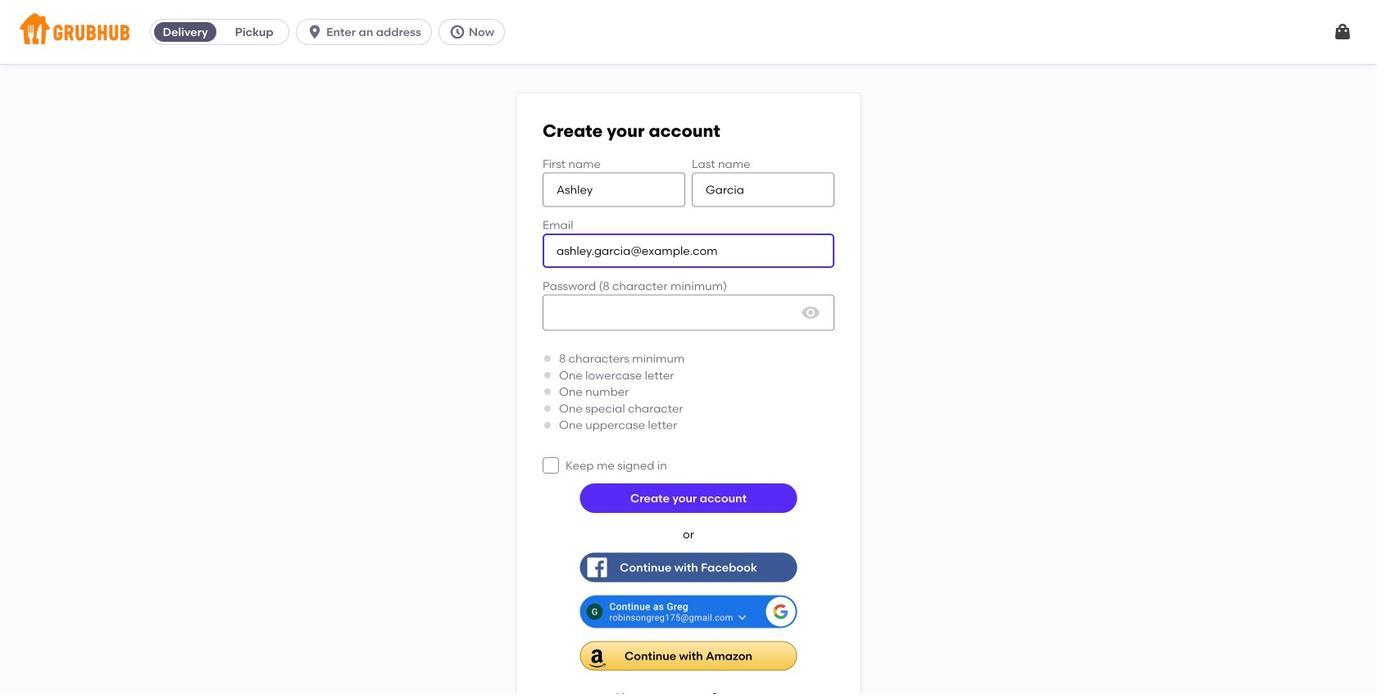 Task type: vqa. For each thing, say whether or not it's contained in the screenshot.
Grubhub plus flag logo
no



Task type: locate. For each thing, give the bounding box(es) containing it.
None password field
[[543, 295, 835, 331]]

svg image
[[801, 303, 821, 323]]

1 horizontal spatial svg image
[[449, 24, 466, 40]]

None email field
[[543, 234, 835, 268]]

svg image
[[1334, 22, 1353, 42], [307, 24, 323, 40], [449, 24, 466, 40]]

None text field
[[543, 172, 686, 207], [692, 172, 835, 207], [543, 172, 686, 207], [692, 172, 835, 207]]



Task type: describe. For each thing, give the bounding box(es) containing it.
main navigation navigation
[[0, 0, 1378, 64]]

0 horizontal spatial svg image
[[307, 24, 323, 40]]

2 horizontal spatial svg image
[[1334, 22, 1353, 42]]



